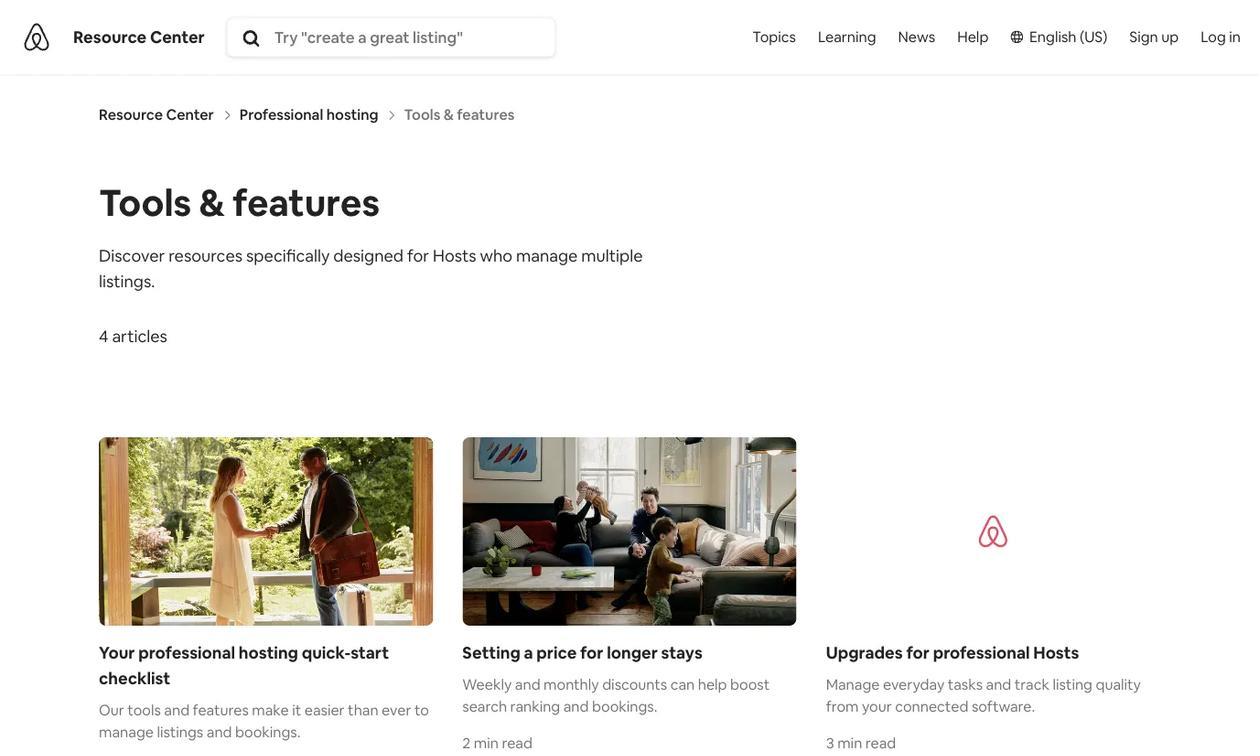 Task type: describe. For each thing, give the bounding box(es) containing it.
news
[[898, 27, 935, 46]]

english
[[1029, 27, 1077, 46]]

topics button
[[749, 0, 800, 77]]

manage inside discover resources specifically designed for hosts who manage multiple listings.
[[516, 245, 578, 267]]

help
[[698, 675, 727, 693]]

resource for top resource center link
[[73, 26, 147, 48]]

log
[[1201, 27, 1226, 46]]

1 vertical spatial hosts
[[1033, 642, 1079, 664]]

up
[[1161, 27, 1179, 46]]

software.
[[972, 697, 1035, 715]]

track
[[1015, 675, 1050, 693]]

weekly and monthly discounts can help boost search ranking and bookings.
[[462, 675, 770, 715]]

than
[[348, 700, 379, 719]]

help
[[957, 27, 989, 46]]

and up 'ranking'
[[515, 675, 540, 693]]

topics
[[752, 27, 796, 46]]

1 vertical spatial resource center link
[[99, 105, 214, 124]]

hosts inside discover resources specifically designed for hosts who manage multiple listings.
[[433, 245, 476, 267]]

our tools and features make it easier than ever to manage listings and bookings.
[[99, 700, 429, 741]]

2 horizontal spatial for
[[906, 642, 930, 664]]

make
[[252, 700, 289, 719]]

who
[[480, 245, 513, 267]]

setting a price for longer stays
[[462, 642, 703, 664]]

english (us) button
[[1000, 0, 1119, 73]]

ranking
[[510, 697, 560, 715]]

news button
[[887, 0, 946, 73]]

easier
[[305, 700, 345, 719]]

listings
[[157, 722, 203, 741]]

0 vertical spatial hosting
[[326, 105, 378, 124]]

tools
[[127, 700, 161, 719]]

and down monthly
[[563, 697, 589, 715]]

it
[[292, 700, 301, 719]]

professional hosting link
[[240, 105, 378, 124]]

listing
[[1053, 675, 1093, 693]]

help link
[[946, 0, 1000, 73]]

and right the listings
[[207, 722, 232, 741]]

2 professional from the left
[[933, 642, 1030, 664]]

and inside manage everyday tasks and track listing quality from your connected software.
[[986, 675, 1011, 693]]

boost
[[730, 675, 770, 693]]

professional hosting
[[240, 105, 378, 124]]

tools & features
[[99, 179, 380, 226]]

upgrades
[[826, 642, 903, 664]]

start
[[351, 642, 389, 664]]

a
[[524, 642, 533, 664]]

your
[[862, 697, 892, 715]]

sign up
[[1130, 27, 1179, 46]]

discover
[[99, 245, 165, 267]]

discounts
[[602, 675, 667, 693]]

english (us)
[[1029, 27, 1108, 46]]

multiple
[[581, 245, 643, 267]]

bookings. inside our tools and features make it easier than ever to manage listings and bookings.
[[235, 722, 301, 741]]

4
[[99, 326, 108, 347]]

manage inside our tools and features make it easier than ever to manage listings and bookings.
[[99, 722, 154, 741]]

your professional hosting quick-start checklist
[[99, 642, 389, 689]]

designed
[[333, 245, 404, 267]]

1 vertical spatial resource center
[[99, 105, 214, 124]]

search
[[462, 697, 507, 715]]

monthly
[[544, 675, 599, 693]]

1 horizontal spatial for
[[580, 642, 604, 664]]

checklist
[[99, 668, 170, 689]]

stays
[[661, 642, 703, 664]]

specifically
[[246, 245, 330, 267]]

listings.
[[99, 271, 155, 292]]

in
[[1229, 27, 1241, 46]]

manage everyday tasks and track listing quality from your connected software.
[[826, 675, 1141, 715]]



Task type: locate. For each thing, give the bounding box(es) containing it.
0 vertical spatial resource center link
[[73, 26, 205, 48]]

hosts
[[433, 245, 476, 267], [1033, 642, 1079, 664]]

1 vertical spatial resource
[[99, 105, 163, 124]]

1 professional from the left
[[138, 642, 235, 664]]

connected
[[895, 697, 969, 715]]

hosting up make
[[239, 642, 298, 664]]

0 vertical spatial resource center
[[73, 26, 205, 48]]

0 vertical spatial features
[[233, 179, 380, 226]]

0 vertical spatial resource
[[73, 26, 147, 48]]

to
[[414, 700, 429, 719]]

for inside discover resources specifically designed for hosts who manage multiple listings.
[[407, 245, 429, 267]]

resource for bottommost resource center link
[[99, 105, 163, 124]]

resources
[[169, 245, 243, 267]]

professional up checklist in the left bottom of the page
[[138, 642, 235, 664]]

features
[[233, 179, 380, 226], [193, 700, 249, 719]]

features up specifically
[[233, 179, 380, 226]]

0 horizontal spatial hosting
[[239, 642, 298, 664]]

hosts up listing
[[1033, 642, 1079, 664]]

0 horizontal spatial hosts
[[433, 245, 476, 267]]

0 vertical spatial bookings.
[[592, 697, 657, 715]]

1 horizontal spatial professional
[[933, 642, 1030, 664]]

quick-
[[302, 642, 351, 664]]

1 vertical spatial hosting
[[239, 642, 298, 664]]

manage
[[826, 675, 880, 693]]

0 vertical spatial manage
[[516, 245, 578, 267]]

for up everyday
[[906, 642, 930, 664]]

hosting right professional
[[326, 105, 378, 124]]

Search text field
[[274, 27, 552, 47]]

1 vertical spatial features
[[193, 700, 249, 719]]

two adults sit on a wraparound sofa. one smiles at a baby they're holding in the air while the other watches a toddler walk. image
[[462, 438, 797, 626], [462, 438, 797, 626]]

&
[[199, 179, 225, 226]]

and up software.
[[986, 675, 1011, 693]]

log in
[[1201, 27, 1241, 46]]

manage
[[516, 245, 578, 267], [99, 722, 154, 741]]

professional up tasks
[[933, 642, 1030, 664]]

quality
[[1096, 675, 1141, 693]]

tasks
[[948, 675, 983, 693]]

bookings. inside weekly and monthly discounts can help boost search ranking and bookings.
[[592, 697, 657, 715]]

tools
[[99, 179, 191, 226]]

0 horizontal spatial manage
[[99, 722, 154, 741]]

1 horizontal spatial hosts
[[1033, 642, 1079, 664]]

manage right who
[[516, 245, 578, 267]]

resource
[[73, 26, 147, 48], [99, 105, 163, 124]]

hosts left who
[[433, 245, 476, 267]]

4 articles
[[99, 326, 167, 347]]

1 horizontal spatial bookings.
[[592, 697, 657, 715]]

from
[[826, 697, 859, 715]]

learning button
[[807, 0, 887, 73]]

longer
[[607, 642, 658, 664]]

and up the listings
[[164, 700, 190, 719]]

0 horizontal spatial bookings.
[[235, 722, 301, 741]]

sign
[[1130, 27, 1158, 46]]

0 vertical spatial center
[[150, 26, 205, 48]]

hosting
[[326, 105, 378, 124], [239, 642, 298, 664]]

1 vertical spatial bookings.
[[235, 722, 301, 741]]

for
[[407, 245, 429, 267], [580, 642, 604, 664], [906, 642, 930, 664]]

bookings. down discounts
[[592, 697, 657, 715]]

a woman and man shake hands on an open patio. image
[[99, 438, 433, 626], [99, 438, 433, 626]]

setting
[[462, 642, 520, 664]]

bookings.
[[592, 697, 657, 715], [235, 722, 301, 741]]

ever
[[382, 700, 411, 719]]

hosting inside your professional hosting quick-start checklist
[[239, 642, 298, 664]]

0 horizontal spatial professional
[[138, 642, 235, 664]]

features inside our tools and features make it easier than ever to manage listings and bookings.
[[193, 700, 249, 719]]

1 vertical spatial center
[[166, 105, 214, 124]]

articles
[[112, 326, 167, 347]]

log in button
[[1190, 0, 1252, 73]]

your
[[99, 642, 135, 664]]

price
[[537, 642, 577, 664]]

for right 'designed'
[[407, 245, 429, 267]]

sign up button
[[1119, 0, 1190, 73]]

resource center
[[73, 26, 205, 48], [99, 105, 214, 124]]

resource center link
[[73, 26, 205, 48], [99, 105, 214, 124]]

professional inside your professional hosting quick-start checklist
[[138, 642, 235, 664]]

(us)
[[1080, 27, 1108, 46]]

the airbnb logo appears on a white background. image
[[826, 438, 1160, 626], [826, 438, 1160, 626]]

our
[[99, 700, 124, 719]]

bookings. down make
[[235, 722, 301, 741]]

professional
[[138, 642, 235, 664], [933, 642, 1030, 664]]

center
[[150, 26, 205, 48], [166, 105, 214, 124]]

discover resources specifically designed for hosts who manage multiple listings.
[[99, 245, 643, 292]]

for right the price
[[580, 642, 604, 664]]

everyday
[[883, 675, 945, 693]]

upgrades for professional hosts
[[826, 642, 1079, 664]]

0 horizontal spatial for
[[407, 245, 429, 267]]

weekly
[[462, 675, 512, 693]]

learning
[[818, 27, 876, 46]]

1 horizontal spatial manage
[[516, 245, 578, 267]]

1 vertical spatial manage
[[99, 722, 154, 741]]

1 horizontal spatial hosting
[[326, 105, 378, 124]]

0 vertical spatial hosts
[[433, 245, 476, 267]]

and
[[515, 675, 540, 693], [986, 675, 1011, 693], [563, 697, 589, 715], [164, 700, 190, 719], [207, 722, 232, 741]]

manage down our
[[99, 722, 154, 741]]

features up the listings
[[193, 700, 249, 719]]

can
[[671, 675, 695, 693]]

professional
[[240, 105, 323, 124]]



Task type: vqa. For each thing, say whether or not it's contained in the screenshot.
and within the Manage everyday tasks and track listing quality from your connected software.
yes



